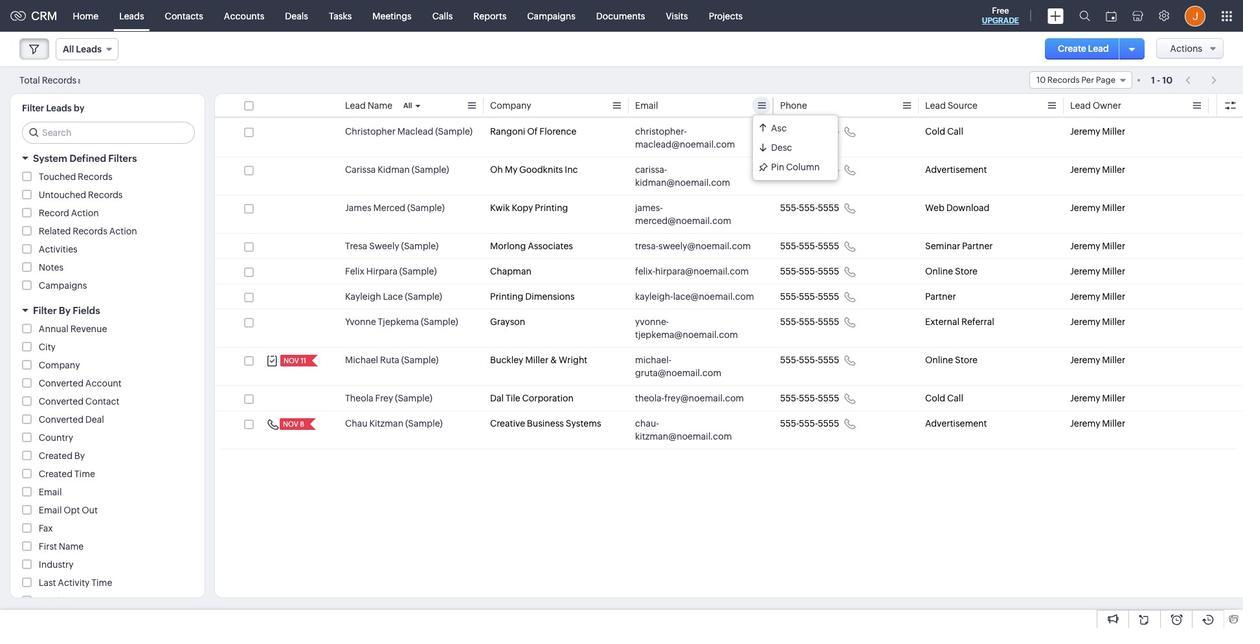 Task type: vqa. For each thing, say whether or not it's contained in the screenshot.
Advertisement related to chau- kitzman@noemail.com
yes



Task type: locate. For each thing, give the bounding box(es) containing it.
(sample) right lace
[[405, 291, 442, 302]]

store down external referral
[[955, 355, 978, 365]]

0 vertical spatial time
[[74, 469, 95, 479]]

5555
[[818, 126, 840, 137], [818, 165, 840, 175], [818, 203, 840, 213], [818, 241, 840, 251], [818, 266, 840, 277], [818, 291, 840, 302], [818, 317, 840, 327], [818, 355, 840, 365], [818, 393, 840, 404], [818, 418, 840, 429]]

all for all
[[404, 102, 412, 109]]

3 5555 from the top
[[818, 203, 840, 213]]

jeremy miller for kayleigh-lace@noemail.com
[[1071, 291, 1126, 302]]

0 horizontal spatial partner
[[926, 291, 956, 302]]

campaigns
[[527, 11, 576, 21], [39, 280, 87, 291]]

contacts
[[165, 11, 203, 21]]

felix-
[[635, 266, 656, 277]]

name down activity on the bottom left of page
[[58, 596, 83, 606]]

0 horizontal spatial 10
[[1037, 75, 1046, 85]]

8
[[300, 420, 304, 428]]

untouched
[[39, 190, 86, 200]]

records left per
[[1048, 75, 1080, 85]]

action
[[71, 208, 99, 218], [109, 226, 137, 236]]

1 horizontal spatial campaigns
[[527, 11, 576, 21]]

jeremy for christopher- maclead@noemail.com
[[1071, 126, 1101, 137]]

filter down total
[[22, 103, 44, 113]]

created down created by
[[39, 469, 73, 479]]

10 Records Per Page field
[[1030, 71, 1133, 89]]

industry
[[39, 560, 74, 570]]

0 vertical spatial email
[[635, 100, 658, 111]]

0 vertical spatial partner
[[962, 241, 993, 251]]

filters
[[108, 153, 137, 164]]

0 horizontal spatial campaigns
[[39, 280, 87, 291]]

partner right seminar on the top right
[[962, 241, 993, 251]]

8 jeremy from the top
[[1071, 355, 1101, 365]]

annual
[[39, 324, 69, 334]]

advertisement for chau- kitzman@noemail.com
[[926, 418, 987, 429]]

1 converted from the top
[[39, 378, 84, 389]]

miller for james- merced@noemail.com
[[1103, 203, 1126, 213]]

0 vertical spatial last
[[39, 578, 56, 588]]

8 5555 from the top
[[818, 355, 840, 365]]

0 vertical spatial action
[[71, 208, 99, 218]]

jeremy miller for michael- gruta@noemail.com
[[1071, 355, 1126, 365]]

all for all leads
[[63, 44, 74, 54]]

buckley
[[490, 355, 524, 365]]

2 call from the top
[[948, 393, 964, 404]]

jeremy miller for felix-hirpara@noemail.com
[[1071, 266, 1126, 277]]

cold for christopher- maclead@noemail.com
[[926, 126, 946, 137]]

10 5555 from the top
[[818, 418, 840, 429]]

0 vertical spatial store
[[955, 266, 978, 277]]

miller for carissa- kidman@noemail.com
[[1103, 165, 1126, 175]]

1 online store from the top
[[926, 266, 978, 277]]

0 vertical spatial created
[[39, 451, 73, 461]]

5 jeremy from the top
[[1071, 266, 1101, 277]]

0 horizontal spatial company
[[39, 360, 80, 370]]

9 jeremy miller from the top
[[1071, 393, 1126, 404]]

(sample) inside 'link'
[[399, 266, 437, 277]]

1 vertical spatial converted
[[39, 396, 84, 407]]

defined
[[69, 153, 106, 164]]

0 horizontal spatial printing
[[490, 291, 524, 302]]

6 jeremy miller from the top
[[1071, 291, 1126, 302]]

2 vertical spatial leads
[[46, 103, 72, 113]]

campaigns down notes
[[39, 280, 87, 291]]

oh my goodknits inc
[[490, 165, 578, 175]]

converted up converted contact on the left bottom
[[39, 378, 84, 389]]

first
[[39, 541, 57, 552]]

1 horizontal spatial partner
[[962, 241, 993, 251]]

profile image
[[1185, 6, 1206, 26]]

6 jeremy from the top
[[1071, 291, 1101, 302]]

call for theola-frey@noemail.com
[[948, 393, 964, 404]]

leads right the 'home' "link"
[[119, 11, 144, 21]]

systems
[[566, 418, 601, 429]]

0 vertical spatial name
[[368, 100, 393, 111]]

michael ruta (sample)
[[345, 355, 439, 365]]

(sample) right kitzman
[[405, 418, 443, 429]]

kayleigh
[[345, 291, 381, 302]]

1 vertical spatial all
[[404, 102, 412, 109]]

last down the last activity time on the left of the page
[[39, 596, 56, 606]]

miller for christopher- maclead@noemail.com
[[1103, 126, 1126, 137]]

1 5555 from the top
[[818, 126, 840, 137]]

2 horizontal spatial leads
[[119, 11, 144, 21]]

(sample) right the "ruta"
[[401, 355, 439, 365]]

jeremy for yvonne- tjepkema@noemail.com
[[1071, 317, 1101, 327]]

time down created by
[[74, 469, 95, 479]]

5 555-555-5555 from the top
[[780, 266, 840, 277]]

jeremy for tresa-sweely@noemail.com
[[1071, 241, 1101, 251]]

tasks link
[[319, 0, 362, 31]]

0 vertical spatial cold call
[[926, 126, 964, 137]]

time right activity on the bottom left of page
[[91, 578, 112, 588]]

first name
[[39, 541, 84, 552]]

2 5555 from the top
[[818, 165, 840, 175]]

10 right -
[[1163, 75, 1173, 85]]

jeremy for james- merced@noemail.com
[[1071, 203, 1101, 213]]

system defined filters button
[[10, 147, 205, 170]]

2 jeremy from the top
[[1071, 165, 1101, 175]]

1 vertical spatial cold
[[926, 393, 946, 404]]

10 records per page
[[1037, 75, 1116, 85]]

0 vertical spatial online store
[[926, 266, 978, 277]]

9 jeremy from the top
[[1071, 393, 1101, 404]]

free
[[992, 6, 1009, 16]]

0 horizontal spatial action
[[71, 208, 99, 218]]

theola-frey@noemail.com link
[[635, 392, 744, 405]]

company down city
[[39, 360, 80, 370]]

3 converted from the top
[[39, 415, 84, 425]]

2 last from the top
[[39, 596, 56, 606]]

miller for tresa-sweely@noemail.com
[[1103, 241, 1126, 251]]

kwik
[[490, 203, 510, 213]]

1 last from the top
[[39, 578, 56, 588]]

0 vertical spatial leads
[[119, 11, 144, 21]]

1 horizontal spatial company
[[490, 100, 532, 111]]

nov
[[284, 357, 299, 365], [283, 420, 299, 428]]

filter inside dropdown button
[[33, 305, 57, 316]]

lead left source
[[926, 100, 946, 111]]

2 vertical spatial email
[[39, 505, 62, 516]]

tile
[[506, 393, 520, 404]]

7 555-555-5555 from the top
[[780, 317, 840, 327]]

1 vertical spatial printing
[[490, 291, 524, 302]]

revenue
[[70, 324, 107, 334]]

filter up annual
[[33, 305, 57, 316]]

carissa- kidman@noemail.com
[[635, 165, 730, 188]]

yvonne-
[[635, 317, 669, 327]]

1 online from the top
[[926, 266, 954, 277]]

0 horizontal spatial all
[[63, 44, 74, 54]]

All Leads field
[[56, 38, 118, 60]]

1 vertical spatial action
[[109, 226, 137, 236]]

seminar partner
[[926, 241, 993, 251]]

documents
[[596, 11, 645, 21]]

0 vertical spatial by
[[59, 305, 71, 316]]

jeremy miller for chau- kitzman@noemail.com
[[1071, 418, 1126, 429]]

8 555-555-5555 from the top
[[780, 355, 840, 365]]

james merced (sample) link
[[345, 201, 445, 214]]

2 online from the top
[[926, 355, 954, 365]]

1 jeremy miller from the top
[[1071, 126, 1126, 137]]

fax
[[39, 523, 53, 534]]

partner
[[962, 241, 993, 251], [926, 291, 956, 302]]

company up rangoni
[[490, 100, 532, 111]]

business
[[527, 418, 564, 429]]

10 left per
[[1037, 75, 1046, 85]]

555-555-5555 for tresa-sweely@noemail.com
[[780, 241, 840, 251]]

1 vertical spatial advertisement
[[926, 418, 987, 429]]

lead up 'christopher'
[[345, 100, 366, 111]]

per
[[1082, 75, 1095, 85]]

email up fax
[[39, 505, 62, 516]]

lead right create
[[1088, 43, 1109, 54]]

felix hirpara (sample)
[[345, 266, 437, 277]]

by for filter
[[59, 305, 71, 316]]

(sample) right "tjepkema"
[[421, 317, 458, 327]]

(sample) for james merced (sample)
[[407, 203, 445, 213]]

converted up converted deal
[[39, 396, 84, 407]]

(sample) for kayleigh lace (sample)
[[405, 291, 442, 302]]

by up created time
[[74, 451, 85, 461]]

online down seminar on the top right
[[926, 266, 954, 277]]

name up 'christopher'
[[368, 100, 393, 111]]

leads inside 'field'
[[76, 44, 102, 54]]

2 vertical spatial name
[[58, 596, 83, 606]]

1 vertical spatial name
[[59, 541, 84, 552]]

records for touched
[[78, 172, 113, 182]]

record action
[[39, 208, 99, 218]]

visits link
[[656, 0, 699, 31]]

name right the first
[[59, 541, 84, 552]]

1 jeremy from the top
[[1071, 126, 1101, 137]]

1 call from the top
[[948, 126, 964, 137]]

&
[[551, 355, 557, 365]]

(sample) right sweely
[[401, 241, 439, 251]]

by inside dropdown button
[[59, 305, 71, 316]]

10 jeremy from the top
[[1071, 418, 1101, 429]]

5555 for james- merced@noemail.com
[[818, 203, 840, 213]]

leads up loading icon
[[76, 44, 102, 54]]

2 555-555-5555 from the top
[[780, 165, 840, 175]]

7 jeremy from the top
[[1071, 317, 1101, 327]]

10 jeremy miller from the top
[[1071, 418, 1126, 429]]

3 555-555-5555 from the top
[[780, 203, 840, 213]]

leads for filter leads by
[[46, 103, 72, 113]]

1 vertical spatial created
[[39, 469, 73, 479]]

555-555-5555 for chau- kitzman@noemail.com
[[780, 418, 840, 429]]

records down record action
[[73, 226, 107, 236]]

0 vertical spatial company
[[490, 100, 532, 111]]

1 horizontal spatial leads
[[76, 44, 102, 54]]

2 converted from the top
[[39, 396, 84, 407]]

(sample) for christopher maclead (sample)
[[435, 126, 473, 137]]

1 555-555-5555 from the top
[[780, 126, 840, 137]]

Search text field
[[23, 122, 194, 143]]

2 cold from the top
[[926, 393, 946, 404]]

printing up grayson
[[490, 291, 524, 302]]

phone
[[780, 100, 807, 111]]

1 store from the top
[[955, 266, 978, 277]]

miller for chau- kitzman@noemail.com
[[1103, 418, 1126, 429]]

annual revenue
[[39, 324, 107, 334]]

store down seminar partner
[[955, 266, 978, 277]]

online store for michael- gruta@noemail.com
[[926, 355, 978, 365]]

5 5555 from the top
[[818, 266, 840, 277]]

loading image
[[78, 79, 85, 83]]

cold for theola-frey@noemail.com
[[926, 393, 946, 404]]

name for last name
[[58, 596, 83, 606]]

online down external
[[926, 355, 954, 365]]

nov left 11
[[284, 357, 299, 365]]

2 online store from the top
[[926, 355, 978, 365]]

action down untouched records
[[109, 226, 137, 236]]

4 5555 from the top
[[818, 241, 840, 251]]

online store
[[926, 266, 978, 277], [926, 355, 978, 365]]

asc
[[771, 123, 787, 133]]

3 jeremy from the top
[[1071, 203, 1101, 213]]

1 horizontal spatial printing
[[535, 203, 568, 213]]

action up related records action
[[71, 208, 99, 218]]

1 vertical spatial leads
[[76, 44, 102, 54]]

8 jeremy miller from the top
[[1071, 355, 1126, 365]]

1 horizontal spatial by
[[74, 451, 85, 461]]

kidman@noemail.com
[[635, 177, 730, 188]]

1 horizontal spatial all
[[404, 102, 412, 109]]

all up total records
[[63, 44, 74, 54]]

miller for michael- gruta@noemail.com
[[1103, 355, 1126, 365]]

tresa-sweely@noemail.com
[[635, 241, 751, 251]]

6 5555 from the top
[[818, 291, 840, 302]]

10 555-555-5555 from the top
[[780, 418, 840, 429]]

time
[[74, 469, 95, 479], [91, 578, 112, 588]]

theola frey (sample)
[[345, 393, 433, 404]]

yvonne tjepkema (sample) link
[[345, 315, 458, 328]]

jeremy for felix-hirpara@noemail.com
[[1071, 266, 1101, 277]]

7 jeremy miller from the top
[[1071, 317, 1126, 327]]

2 store from the top
[[955, 355, 978, 365]]

0 vertical spatial converted
[[39, 378, 84, 389]]

jeremy miller for tresa-sweely@noemail.com
[[1071, 241, 1126, 251]]

5555 for tresa-sweely@noemail.com
[[818, 241, 840, 251]]

chau kitzman (sample)
[[345, 418, 443, 429]]

9 5555 from the top
[[818, 393, 840, 404]]

buckley miller & wright
[[490, 355, 588, 365]]

create menu element
[[1040, 0, 1072, 31]]

partner up external
[[926, 291, 956, 302]]

2 advertisement from the top
[[926, 418, 987, 429]]

converted for converted deal
[[39, 415, 84, 425]]

miller for yvonne- tjepkema@noemail.com
[[1103, 317, 1126, 327]]

5 jeremy miller from the top
[[1071, 266, 1126, 277]]

2 vertical spatial converted
[[39, 415, 84, 425]]

row group
[[215, 119, 1244, 449]]

1 vertical spatial store
[[955, 355, 978, 365]]

cold call for christopher- maclead@noemail.com
[[926, 126, 964, 137]]

0 horizontal spatial leads
[[46, 103, 72, 113]]

created for created by
[[39, 451, 73, 461]]

printing right kopy
[[535, 203, 568, 213]]

555-
[[780, 126, 799, 137], [799, 126, 818, 137], [780, 165, 799, 175], [799, 165, 818, 175], [780, 203, 799, 213], [799, 203, 818, 213], [780, 241, 799, 251], [799, 241, 818, 251], [780, 266, 799, 277], [799, 266, 818, 277], [780, 291, 799, 302], [799, 291, 818, 302], [780, 317, 799, 327], [799, 317, 818, 327], [780, 355, 799, 365], [799, 355, 818, 365], [780, 393, 799, 404], [799, 393, 818, 404], [780, 418, 799, 429], [799, 418, 818, 429]]

christopher maclead (sample)
[[345, 126, 473, 137]]

jeremy for chau- kitzman@noemail.com
[[1071, 418, 1101, 429]]

seminar
[[926, 241, 961, 251]]

555-555-5555 for yvonne- tjepkema@noemail.com
[[780, 317, 840, 327]]

1 vertical spatial call
[[948, 393, 964, 404]]

1 cold from the top
[[926, 126, 946, 137]]

carissa kidman (sample) link
[[345, 163, 449, 176]]

1 horizontal spatial action
[[109, 226, 137, 236]]

maclead@noemail.com
[[635, 139, 735, 150]]

jeremy
[[1071, 126, 1101, 137], [1071, 165, 1101, 175], [1071, 203, 1101, 213], [1071, 241, 1101, 251], [1071, 266, 1101, 277], [1071, 291, 1101, 302], [1071, 317, 1101, 327], [1071, 355, 1101, 365], [1071, 393, 1101, 404], [1071, 418, 1101, 429]]

9 555-555-5555 from the top
[[780, 393, 840, 404]]

profile element
[[1177, 0, 1214, 31]]

miller for felix-hirpara@noemail.com
[[1103, 266, 1126, 277]]

1 created from the top
[[39, 451, 73, 461]]

name for first name
[[59, 541, 84, 552]]

(sample) for chau kitzman (sample)
[[405, 418, 443, 429]]

last down industry
[[39, 578, 56, 588]]

nov for michael
[[284, 357, 299, 365]]

0 vertical spatial nov
[[284, 357, 299, 365]]

created down country
[[39, 451, 73, 461]]

create lead button
[[1045, 38, 1122, 60]]

1 advertisement from the top
[[926, 165, 987, 175]]

james merced (sample)
[[345, 203, 445, 213]]

5555 for yvonne- tjepkema@noemail.com
[[818, 317, 840, 327]]

1 vertical spatial by
[[74, 451, 85, 461]]

advertisement for carissa- kidman@noemail.com
[[926, 165, 987, 175]]

tjepkema
[[378, 317, 419, 327]]

(sample) up kayleigh lace (sample)
[[399, 266, 437, 277]]

4 jeremy miller from the top
[[1071, 241, 1126, 251]]

0 vertical spatial cold
[[926, 126, 946, 137]]

campaigns right reports
[[527, 11, 576, 21]]

converted up country
[[39, 415, 84, 425]]

555-555-5555 for felix-hirpara@noemail.com
[[780, 266, 840, 277]]

kopy
[[512, 203, 533, 213]]

0 vertical spatial printing
[[535, 203, 568, 213]]

(sample)
[[435, 126, 473, 137], [412, 165, 449, 175], [407, 203, 445, 213], [401, 241, 439, 251], [399, 266, 437, 277], [405, 291, 442, 302], [421, 317, 458, 327], [401, 355, 439, 365], [395, 393, 433, 404], [405, 418, 443, 429]]

all inside 'field'
[[63, 44, 74, 54]]

email up christopher-
[[635, 100, 658, 111]]

(sample) right merced
[[407, 203, 445, 213]]

home link
[[63, 0, 109, 31]]

0 vertical spatial all
[[63, 44, 74, 54]]

7 5555 from the top
[[818, 317, 840, 327]]

records left loading icon
[[42, 75, 77, 85]]

records down touched records
[[88, 190, 123, 200]]

lead down the 10 records per page field
[[1071, 100, 1091, 111]]

creative business systems
[[490, 418, 601, 429]]

james- merced@noemail.com
[[635, 203, 732, 226]]

0 horizontal spatial by
[[59, 305, 71, 316]]

2 cold call from the top
[[926, 393, 964, 404]]

all up christopher maclead (sample) link
[[404, 102, 412, 109]]

kayleigh-lace@noemail.com link
[[635, 290, 754, 303]]

(sample) right kidman
[[412, 165, 449, 175]]

yvonne tjepkema (sample)
[[345, 317, 458, 327]]

christopher- maclead@noemail.com
[[635, 126, 735, 150]]

0 vertical spatial call
[[948, 126, 964, 137]]

lace@noemail.com
[[673, 291, 754, 302]]

upgrade
[[982, 16, 1019, 25]]

hirpara@noemail.com
[[656, 266, 749, 277]]

records inside field
[[1048, 75, 1080, 85]]

online store down external referral
[[926, 355, 978, 365]]

1 vertical spatial partner
[[926, 291, 956, 302]]

nov left 8 at the bottom left
[[283, 420, 299, 428]]

3 jeremy miller from the top
[[1071, 203, 1126, 213]]

tresa sweely (sample)
[[345, 241, 439, 251]]

grayson
[[490, 317, 525, 327]]

jeremy for theola-frey@noemail.com
[[1071, 393, 1101, 404]]

my
[[505, 165, 518, 175]]

filter leads by
[[22, 103, 84, 113]]

email down created time
[[39, 487, 62, 497]]

1 vertical spatial filter
[[33, 305, 57, 316]]

store for felix-hirpara@noemail.com
[[955, 266, 978, 277]]

records down defined
[[78, 172, 113, 182]]

online store down seminar partner
[[926, 266, 978, 277]]

0 vertical spatial online
[[926, 266, 954, 277]]

tasks
[[329, 11, 352, 21]]

555-555-5555 for theola-frey@noemail.com
[[780, 393, 840, 404]]

4 555-555-5555 from the top
[[780, 241, 840, 251]]

2 created from the top
[[39, 469, 73, 479]]

navigation
[[1180, 71, 1224, 89]]

1 vertical spatial online
[[926, 355, 954, 365]]

by up annual revenue at the bottom left
[[59, 305, 71, 316]]

4 jeremy from the top
[[1071, 241, 1101, 251]]

0 vertical spatial filter
[[22, 103, 44, 113]]

(sample) right frey at the bottom of page
[[395, 393, 433, 404]]

1 vertical spatial cold call
[[926, 393, 964, 404]]

jeremy miller for james- merced@noemail.com
[[1071, 203, 1126, 213]]

documents link
[[586, 0, 656, 31]]

last
[[39, 578, 56, 588], [39, 596, 56, 606]]

2 jeremy miller from the top
[[1071, 165, 1126, 175]]

1 vertical spatial last
[[39, 596, 56, 606]]

(sample) right maclead
[[435, 126, 473, 137]]

cold call for theola-frey@noemail.com
[[926, 393, 964, 404]]

6 555-555-5555 from the top
[[780, 291, 840, 302]]

goodknits
[[519, 165, 563, 175]]

0 vertical spatial advertisement
[[926, 165, 987, 175]]

meetings
[[373, 11, 412, 21]]

email opt out
[[39, 505, 98, 516]]

1 cold call from the top
[[926, 126, 964, 137]]

1 vertical spatial online store
[[926, 355, 978, 365]]

leads left by
[[46, 103, 72, 113]]

deal
[[85, 415, 104, 425]]

reports
[[474, 11, 507, 21]]

1 vertical spatial nov
[[283, 420, 299, 428]]



Task type: describe. For each thing, give the bounding box(es) containing it.
1 horizontal spatial 10
[[1163, 75, 1173, 85]]

download
[[947, 203, 990, 213]]

theola-frey@noemail.com
[[635, 393, 744, 404]]

(sample) for carissa kidman (sample)
[[412, 165, 449, 175]]

10 inside field
[[1037, 75, 1046, 85]]

5555 for chau- kitzman@noemail.com
[[818, 418, 840, 429]]

related records action
[[39, 226, 137, 236]]

online store for felix-hirpara@noemail.com
[[926, 266, 978, 277]]

create
[[1058, 43, 1087, 54]]

frey
[[375, 393, 393, 404]]

lead source
[[926, 100, 978, 111]]

kitzman
[[369, 418, 404, 429]]

dal
[[490, 393, 504, 404]]

lead for lead name
[[345, 100, 366, 111]]

theola
[[345, 393, 374, 404]]

create menu image
[[1048, 8, 1064, 24]]

jeremy for michael- gruta@noemail.com
[[1071, 355, 1101, 365]]

5555 for michael- gruta@noemail.com
[[818, 355, 840, 365]]

leads for all leads
[[76, 44, 102, 54]]

of
[[527, 126, 538, 137]]

kayleigh lace (sample)
[[345, 291, 442, 302]]

printing dimensions
[[490, 291, 575, 302]]

555-555-5555 for christopher- maclead@noemail.com
[[780, 126, 840, 137]]

total records
[[19, 75, 77, 85]]

jeremy miller for christopher- maclead@noemail.com
[[1071, 126, 1126, 137]]

felix-hirpara@noemail.com
[[635, 266, 749, 277]]

converted deal
[[39, 415, 104, 425]]

1 vertical spatial time
[[91, 578, 112, 588]]

michael-
[[635, 355, 672, 365]]

calls
[[432, 11, 453, 21]]

records for total
[[42, 75, 77, 85]]

jeremy for kayleigh-lace@noemail.com
[[1071, 291, 1101, 302]]

home
[[73, 11, 99, 21]]

tresa-
[[635, 241, 659, 251]]

1
[[1152, 75, 1155, 85]]

5555 for carissa- kidman@noemail.com
[[818, 165, 840, 175]]

calendar image
[[1106, 11, 1117, 21]]

christopher- maclead@noemail.com link
[[635, 125, 755, 151]]

column
[[786, 162, 820, 172]]

out
[[82, 505, 98, 516]]

accounts link
[[214, 0, 275, 31]]

desc
[[771, 142, 792, 153]]

miller for kayleigh-lace@noemail.com
[[1103, 291, 1126, 302]]

accounts
[[224, 11, 264, 21]]

filter for filter by fields
[[33, 305, 57, 316]]

free upgrade
[[982, 6, 1019, 25]]

search element
[[1072, 0, 1098, 32]]

lace
[[383, 291, 403, 302]]

all leads
[[63, 44, 102, 54]]

5555 for theola-frey@noemail.com
[[818, 393, 840, 404]]

nov 8
[[283, 420, 304, 428]]

carissa
[[345, 165, 376, 175]]

filter for filter leads by
[[22, 103, 44, 113]]

kayleigh-lace@noemail.com
[[635, 291, 754, 302]]

converted contact
[[39, 396, 119, 407]]

michael ruta (sample) link
[[345, 354, 439, 367]]

jeremy miller for theola-frey@noemail.com
[[1071, 393, 1126, 404]]

by
[[74, 103, 84, 113]]

source
[[948, 100, 978, 111]]

name for lead name
[[368, 100, 393, 111]]

dal tile corporation
[[490, 393, 574, 404]]

(sample) for yvonne tjepkema (sample)
[[421, 317, 458, 327]]

related
[[39, 226, 71, 236]]

felix hirpara (sample) link
[[345, 265, 437, 278]]

crm
[[31, 9, 57, 23]]

5555 for kayleigh-lace@noemail.com
[[818, 291, 840, 302]]

search image
[[1080, 10, 1091, 21]]

online for felix-hirpara@noemail.com
[[926, 266, 954, 277]]

chau- kitzman@noemail.com link
[[635, 417, 755, 443]]

filter by fields button
[[10, 299, 205, 322]]

external
[[926, 317, 960, 327]]

online for michael- gruta@noemail.com
[[926, 355, 954, 365]]

(sample) for theola frey (sample)
[[395, 393, 433, 404]]

tresa sweely (sample) link
[[345, 240, 439, 253]]

tresa
[[345, 241, 367, 251]]

5555 for christopher- maclead@noemail.com
[[818, 126, 840, 137]]

created by
[[39, 451, 85, 461]]

1 vertical spatial email
[[39, 487, 62, 497]]

lead for lead source
[[926, 100, 946, 111]]

last for last activity time
[[39, 578, 56, 588]]

christopher
[[345, 126, 396, 137]]

touched records
[[39, 172, 113, 182]]

deals link
[[275, 0, 319, 31]]

555-555-5555 for james- merced@noemail.com
[[780, 203, 840, 213]]

merced
[[373, 203, 406, 213]]

michael- gruta@noemail.com link
[[635, 354, 755, 380]]

frey@noemail.com
[[665, 393, 744, 404]]

jeremy for carissa- kidman@noemail.com
[[1071, 165, 1101, 175]]

by for created
[[74, 451, 85, 461]]

jeremy miller for carissa- kidman@noemail.com
[[1071, 165, 1126, 175]]

filter by fields
[[33, 305, 100, 316]]

hirpara
[[366, 266, 398, 277]]

web
[[926, 203, 945, 213]]

contacts link
[[155, 0, 214, 31]]

555-555-5555 for michael- gruta@noemail.com
[[780, 355, 840, 365]]

nov for chau
[[283, 420, 299, 428]]

calls link
[[422, 0, 463, 31]]

row group containing christopher maclead (sample)
[[215, 119, 1244, 449]]

call for christopher- maclead@noemail.com
[[948, 126, 964, 137]]

james- merced@noemail.com link
[[635, 201, 755, 227]]

jeremy miller for yvonne- tjepkema@noemail.com
[[1071, 317, 1126, 327]]

christopher-
[[635, 126, 687, 137]]

chau- kitzman@noemail.com
[[635, 418, 732, 442]]

converted for converted account
[[39, 378, 84, 389]]

nov 11
[[284, 357, 306, 365]]

(sample) for tresa sweely (sample)
[[401, 241, 439, 251]]

wright
[[559, 355, 588, 365]]

campaigns link
[[517, 0, 586, 31]]

lead for lead owner
[[1071, 100, 1091, 111]]

chau kitzman (sample) link
[[345, 417, 443, 430]]

0 vertical spatial campaigns
[[527, 11, 576, 21]]

kwik kopy printing
[[490, 203, 568, 213]]

actions
[[1171, 43, 1203, 54]]

florence
[[540, 126, 577, 137]]

last for last name
[[39, 596, 56, 606]]

records for 10
[[1048, 75, 1080, 85]]

kayleigh-
[[635, 291, 673, 302]]

chapman
[[490, 266, 532, 277]]

miller for theola-frey@noemail.com
[[1103, 393, 1126, 404]]

1 vertical spatial campaigns
[[39, 280, 87, 291]]

felix-hirpara@noemail.com link
[[635, 265, 749, 278]]

michael- gruta@noemail.com
[[635, 355, 722, 378]]

555-555-5555 for kayleigh-lace@noemail.com
[[780, 291, 840, 302]]

(sample) for felix hirpara (sample)
[[399, 266, 437, 277]]

projects
[[709, 11, 743, 21]]

1 vertical spatial company
[[39, 360, 80, 370]]

morlong
[[490, 241, 526, 251]]

records for related
[[73, 226, 107, 236]]

converted for converted contact
[[39, 396, 84, 407]]

total
[[19, 75, 40, 85]]

referral
[[962, 317, 995, 327]]

deals
[[285, 11, 308, 21]]

create lead
[[1058, 43, 1109, 54]]

leads link
[[109, 0, 155, 31]]

records for untouched
[[88, 190, 123, 200]]

created for created time
[[39, 469, 73, 479]]

(sample) for michael ruta (sample)
[[401, 355, 439, 365]]

lead inside button
[[1088, 43, 1109, 54]]

sweely@noemail.com
[[659, 241, 751, 251]]

james-
[[635, 203, 663, 213]]

notes
[[39, 262, 64, 273]]

555-555-5555 for carissa- kidman@noemail.com
[[780, 165, 840, 175]]

store for michael- gruta@noemail.com
[[955, 355, 978, 365]]

5555 for felix-hirpara@noemail.com
[[818, 266, 840, 277]]

carissa kidman (sample)
[[345, 165, 449, 175]]



